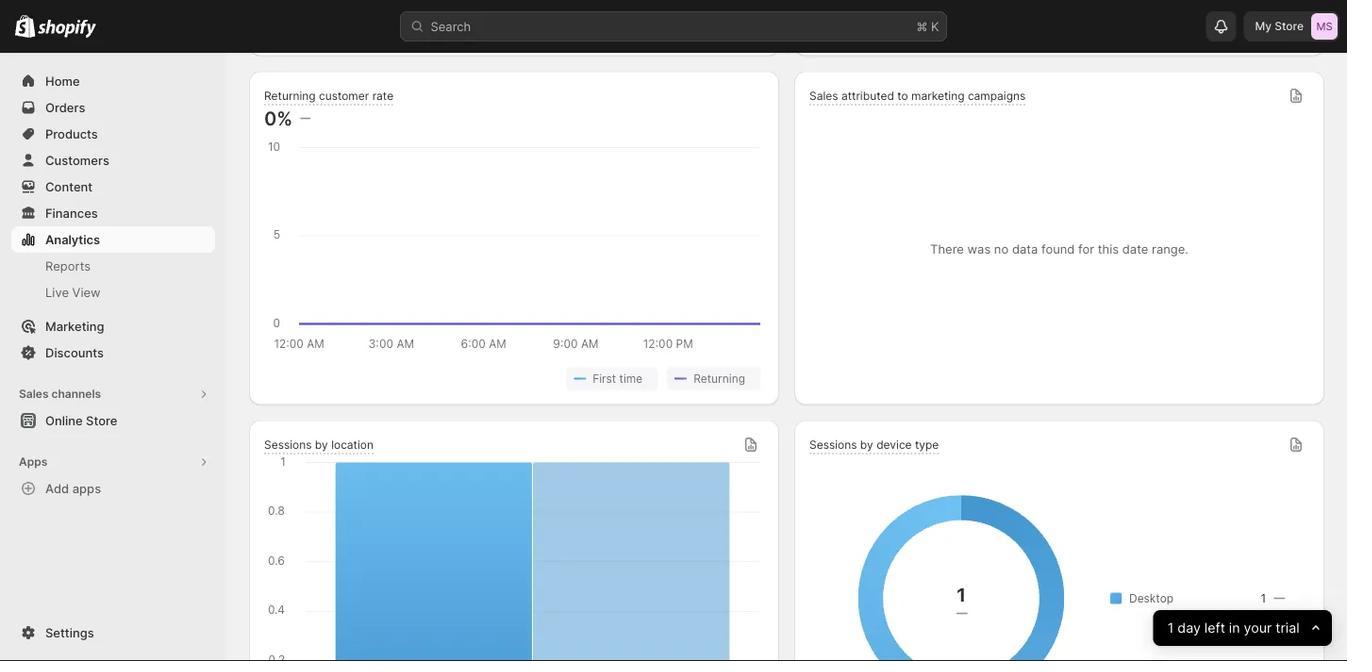 Task type: locate. For each thing, give the bounding box(es) containing it.
was
[[968, 242, 991, 257]]

0 vertical spatial no change image
[[300, 111, 311, 126]]

1 horizontal spatial no change image
[[1274, 591, 1284, 606]]

sales inside dropdown button
[[810, 89, 838, 103]]

home
[[45, 74, 80, 88]]

left
[[1205, 620, 1226, 637]]

data
[[1012, 242, 1038, 257]]

sessions by device type
[[810, 438, 939, 452]]

store right "my"
[[1275, 19, 1304, 33]]

live view
[[45, 285, 101, 300]]

no change image right 0%
[[300, 111, 311, 126]]

no change image
[[300, 111, 311, 126], [1274, 591, 1284, 606]]

sales attributed to marketing campaigns
[[810, 89, 1026, 103]]

content
[[45, 179, 93, 194]]

1 inside "dropdown button"
[[1168, 620, 1174, 637]]

0 horizontal spatial by
[[315, 438, 328, 452]]

returning customer rate
[[264, 89, 394, 103]]

products link
[[11, 121, 215, 147]]

sales up online
[[19, 387, 49, 401]]

to
[[898, 89, 908, 103]]

this
[[1098, 242, 1119, 257]]

0 horizontal spatial sessions
[[264, 438, 312, 452]]

2 sessions from the left
[[810, 438, 857, 452]]

0 horizontal spatial no change image
[[300, 111, 311, 126]]

returning right time
[[694, 372, 746, 385]]

1 for 1 day left in your trial
[[1168, 620, 1174, 637]]

1 for 1
[[1261, 592, 1266, 605]]

discounts link
[[11, 340, 215, 366]]

no change image
[[956, 606, 967, 621]]

returning up 0%
[[264, 89, 316, 103]]

for
[[1079, 242, 1095, 257]]

0 vertical spatial sales
[[810, 89, 838, 103]]

sessions inside dropdown button
[[264, 438, 312, 452]]

0%
[[264, 107, 293, 130]]

0 horizontal spatial returning
[[264, 89, 316, 103]]

finances
[[45, 206, 98, 220]]

⌘ k
[[917, 19, 939, 34]]

k
[[931, 19, 939, 34]]

rate
[[372, 89, 394, 103]]

sessions inside dropdown button
[[810, 438, 857, 452]]

0 horizontal spatial sales
[[19, 387, 49, 401]]

1 left day
[[1168, 620, 1174, 637]]

no change image for 0%
[[300, 111, 311, 126]]

1 day left in your trial
[[1168, 620, 1300, 637]]

attributed
[[842, 89, 894, 103]]

0 vertical spatial store
[[1275, 19, 1304, 33]]

1 horizontal spatial sessions
[[810, 438, 857, 452]]

0 vertical spatial 1
[[1261, 592, 1266, 605]]

store down sales channels button
[[86, 413, 117, 428]]

sales for sales attributed to marketing campaigns
[[810, 89, 838, 103]]

store inside online store link
[[86, 413, 117, 428]]

sales attributed to marketing campaigns button
[[810, 88, 1026, 105]]

1 horizontal spatial sales
[[810, 89, 838, 103]]

marketing link
[[11, 313, 215, 340]]

returning inside dropdown button
[[264, 89, 316, 103]]

1 vertical spatial 1
[[1168, 620, 1174, 637]]

0 horizontal spatial 1
[[1168, 620, 1174, 637]]

list
[[268, 368, 761, 390]]

by for location
[[315, 438, 328, 452]]

orders
[[45, 100, 85, 115]]

1 horizontal spatial 1
[[1261, 592, 1266, 605]]

range.
[[1152, 242, 1189, 257]]

1 horizontal spatial returning
[[694, 372, 746, 385]]

my store image
[[1312, 13, 1338, 40]]

returning
[[264, 89, 316, 103], [694, 372, 746, 385]]

sales inside button
[[19, 387, 49, 401]]

add
[[45, 481, 69, 496]]

0 horizontal spatial store
[[86, 413, 117, 428]]

online
[[45, 413, 83, 428]]

reports link
[[11, 253, 215, 279]]

shopify image
[[15, 15, 35, 38], [38, 19, 96, 38]]

by left device
[[861, 438, 874, 452]]

by left location
[[315, 438, 328, 452]]

sessions by location
[[264, 438, 374, 452]]

returning inside button
[[694, 372, 746, 385]]

sessions left location
[[264, 438, 312, 452]]

1 vertical spatial no change image
[[1274, 591, 1284, 606]]

1 sessions from the left
[[264, 438, 312, 452]]

by inside dropdown button
[[315, 438, 328, 452]]

1 by from the left
[[315, 438, 328, 452]]

1 horizontal spatial by
[[861, 438, 874, 452]]

orders link
[[11, 94, 215, 121]]

time
[[620, 372, 643, 385]]

first time
[[593, 372, 643, 385]]

1 vertical spatial sales
[[19, 387, 49, 401]]

2 by from the left
[[861, 438, 874, 452]]

customer
[[319, 89, 369, 103]]

store
[[1275, 19, 1304, 33], [86, 413, 117, 428]]

by inside dropdown button
[[861, 438, 874, 452]]

by
[[315, 438, 328, 452], [861, 438, 874, 452]]

desktop
[[1130, 592, 1174, 605]]

0 vertical spatial returning
[[264, 89, 316, 103]]

list containing first time
[[268, 368, 761, 390]]

sessions for sessions by location
[[264, 438, 312, 452]]

trial
[[1276, 620, 1300, 637]]

⌘
[[917, 19, 928, 34]]

my
[[1256, 19, 1272, 33]]

1 horizontal spatial store
[[1275, 19, 1304, 33]]

sessions
[[264, 438, 312, 452], [810, 438, 857, 452]]

store for online store
[[86, 413, 117, 428]]

sales left attributed
[[810, 89, 838, 103]]

1
[[1261, 592, 1266, 605], [1168, 620, 1174, 637]]

location
[[331, 438, 374, 452]]

1 vertical spatial returning
[[694, 372, 746, 385]]

online store
[[45, 413, 117, 428]]

reports
[[45, 259, 91, 273]]

sessions left device
[[810, 438, 857, 452]]

settings link
[[11, 620, 215, 646]]

type
[[915, 438, 939, 452]]

sales
[[810, 89, 838, 103], [19, 387, 49, 401]]

apps
[[19, 455, 47, 469]]

date
[[1123, 242, 1149, 257]]

no change image up trial
[[1274, 591, 1284, 606]]

1 vertical spatial store
[[86, 413, 117, 428]]

1 up your
[[1261, 592, 1266, 605]]



Task type: describe. For each thing, give the bounding box(es) containing it.
add apps
[[45, 481, 101, 496]]

add apps button
[[11, 476, 215, 502]]

first time button
[[566, 368, 658, 390]]

customers link
[[11, 147, 215, 174]]

sessions for sessions by device type
[[810, 438, 857, 452]]

apps button
[[11, 449, 215, 476]]

1 day left in your trial button
[[1154, 611, 1332, 646]]

online store button
[[0, 408, 226, 434]]

discounts
[[45, 345, 104, 360]]

found
[[1042, 242, 1075, 257]]

day
[[1178, 620, 1201, 637]]

channels
[[51, 387, 101, 401]]

apps
[[72, 481, 101, 496]]

products
[[45, 126, 98, 141]]

0 horizontal spatial shopify image
[[15, 15, 35, 38]]

sales channels
[[19, 387, 101, 401]]

your
[[1244, 620, 1273, 637]]

marketing
[[912, 89, 965, 103]]

device
[[877, 438, 912, 452]]

sales for sales channels
[[19, 387, 49, 401]]

live view link
[[11, 279, 215, 306]]

home link
[[11, 68, 215, 94]]

by for device
[[861, 438, 874, 452]]

analytics
[[45, 232, 100, 247]]

returning for returning
[[694, 372, 746, 385]]

sessions by device type button
[[810, 438, 939, 455]]

marketing
[[45, 319, 104, 334]]

online store link
[[11, 408, 215, 434]]

store for my store
[[1275, 19, 1304, 33]]

settings
[[45, 626, 94, 640]]

no
[[995, 242, 1009, 257]]

1 horizontal spatial shopify image
[[38, 19, 96, 38]]

content link
[[11, 174, 215, 200]]

finances link
[[11, 200, 215, 226]]

in
[[1230, 620, 1241, 637]]

customers
[[45, 153, 109, 168]]

returning button
[[667, 368, 761, 390]]

view
[[72, 285, 101, 300]]

first
[[593, 372, 616, 385]]

my store
[[1256, 19, 1304, 33]]

no change image for 1
[[1274, 591, 1284, 606]]

sessions by location button
[[264, 438, 374, 455]]

sales channels button
[[11, 381, 215, 408]]

live
[[45, 285, 69, 300]]

returning customer rate button
[[264, 88, 394, 105]]

there
[[931, 242, 964, 257]]

there was no data found for this date range.
[[931, 242, 1189, 257]]

returning for returning customer rate
[[264, 89, 316, 103]]

campaigns
[[968, 89, 1026, 103]]

search
[[431, 19, 471, 34]]

analytics link
[[11, 226, 215, 253]]



